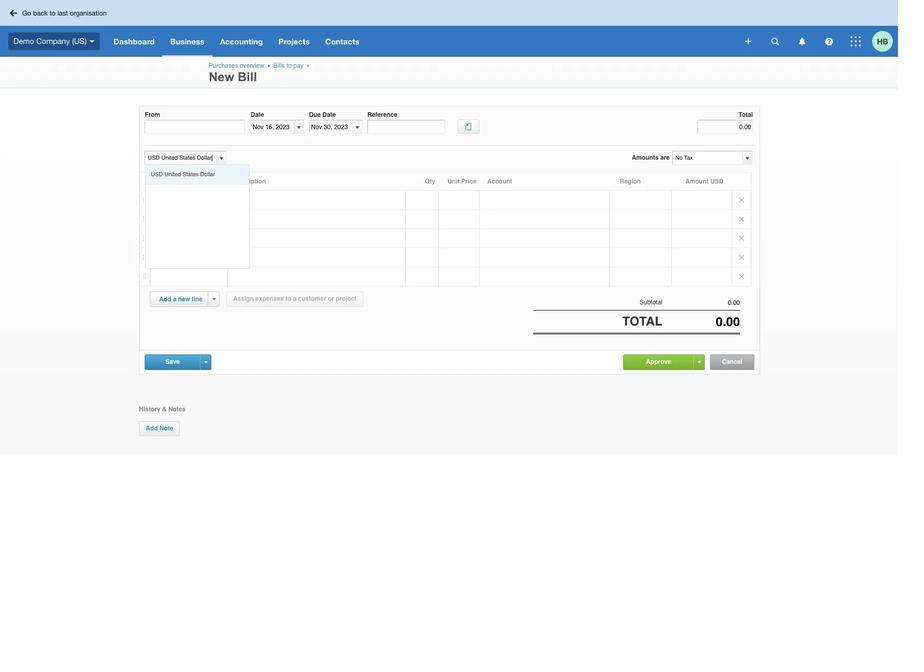 Task type: vqa. For each thing, say whether or not it's contained in the screenshot.
Data
no



Task type: locate. For each thing, give the bounding box(es) containing it.
0 vertical spatial add
[[159, 296, 171, 303]]

date up due date text field
[[322, 111, 336, 118]]

qty
[[425, 178, 435, 185]]

project
[[336, 295, 356, 302]]

due
[[309, 111, 321, 118]]

unit
[[448, 178, 460, 185]]

price
[[461, 178, 477, 185]]

add
[[159, 296, 171, 303], [146, 425, 158, 432]]

0 horizontal spatial add
[[146, 425, 158, 432]]

Reference text field
[[367, 120, 445, 134]]

purchases
[[209, 62, 238, 69]]

history
[[139, 405, 160, 413]]

1 horizontal spatial add
[[159, 296, 171, 303]]

&
[[162, 405, 167, 413]]

svg image
[[10, 10, 17, 16], [851, 36, 861, 47], [771, 37, 779, 45]]

amount usd
[[685, 178, 724, 185]]

more save options... image
[[204, 361, 207, 363]]

approve
[[646, 358, 671, 365]]

›
[[268, 62, 270, 69], [307, 62, 309, 69]]

reference
[[367, 111, 397, 118]]

save link
[[145, 355, 200, 369]]

0 horizontal spatial a
[[173, 296, 176, 303]]

3 delete line item image from the top
[[732, 248, 751, 267]]

delete line item image
[[732, 210, 751, 228], [732, 229, 751, 248], [732, 248, 751, 267], [732, 267, 751, 286]]

region
[[620, 178, 641, 185]]

usd united states dollar
[[151, 171, 215, 178]]

svg image inside go back to last organisation link
[[10, 10, 17, 16]]

add a new line
[[159, 296, 203, 303]]

cancel
[[722, 358, 742, 365]]

svg image
[[799, 37, 805, 45], [825, 37, 833, 45], [745, 38, 751, 44], [89, 40, 94, 43]]

1 vertical spatial to
[[287, 62, 292, 69]]

0 vertical spatial to
[[50, 9, 56, 17]]

line
[[192, 296, 203, 303]]

date
[[251, 111, 264, 118], [322, 111, 336, 118]]

notes
[[168, 405, 186, 413]]

2 vertical spatial to
[[285, 295, 291, 302]]

add left note
[[146, 425, 158, 432]]

navigation
[[106, 26, 738, 57]]

2 date from the left
[[322, 111, 336, 118]]

0 horizontal spatial svg image
[[10, 10, 17, 16]]

add for add note
[[146, 425, 158, 432]]

0 horizontal spatial usd
[[151, 171, 163, 178]]

contacts
[[325, 37, 360, 46]]

usd left united
[[151, 171, 163, 178]]

save
[[165, 358, 180, 365]]

delete line item image
[[732, 191, 751, 209]]

a left new
[[173, 296, 176, 303]]

add for add a new line
[[159, 296, 171, 303]]

history & notes
[[139, 405, 186, 413]]

hb
[[877, 36, 888, 46]]

date up date "text box"
[[251, 111, 264, 118]]

account
[[487, 178, 512, 185]]

usd
[[151, 171, 163, 178], [710, 178, 724, 185]]

or
[[328, 295, 334, 302]]

to for a
[[285, 295, 291, 302]]

1 horizontal spatial ›
[[307, 62, 309, 69]]

to right expenses
[[285, 295, 291, 302]]

a
[[293, 295, 296, 302], [173, 296, 176, 303]]

to left pay
[[287, 62, 292, 69]]

more add line options... image
[[212, 298, 216, 300]]

to left last
[[50, 9, 56, 17]]

0 horizontal spatial ›
[[268, 62, 270, 69]]

1 vertical spatial add
[[146, 425, 158, 432]]

demo company (us) button
[[0, 26, 106, 57]]

to
[[50, 9, 56, 17], [287, 62, 292, 69], [285, 295, 291, 302]]

dashboard link
[[106, 26, 162, 57]]

purchases overview › bills to pay › new bill
[[209, 62, 311, 84]]

back
[[33, 9, 48, 17]]

to inside "link"
[[285, 295, 291, 302]]

a left customer
[[293, 295, 296, 302]]

hb button
[[872, 26, 898, 57]]

2 › from the left
[[307, 62, 309, 69]]

bills to pay link
[[274, 62, 304, 69]]

usd right amount
[[710, 178, 724, 185]]

› right pay
[[307, 62, 309, 69]]

1 horizontal spatial a
[[293, 295, 296, 302]]

None text field
[[145, 120, 245, 134], [145, 151, 215, 164], [673, 151, 742, 164], [663, 299, 740, 306], [663, 315, 740, 329], [145, 120, 245, 134], [145, 151, 215, 164], [673, 151, 742, 164], [663, 299, 740, 306], [663, 315, 740, 329]]

add left new
[[159, 296, 171, 303]]

› left bills
[[268, 62, 270, 69]]

total
[[622, 314, 663, 329]]

from
[[145, 111, 160, 118]]

add note link
[[139, 421, 180, 436]]

united
[[164, 171, 181, 178]]

subtotal
[[640, 299, 663, 306]]

Date text field
[[251, 121, 294, 133]]

accounting button
[[212, 26, 271, 57]]

go
[[22, 9, 31, 17]]

banner
[[0, 0, 898, 57]]

1 horizontal spatial usd
[[710, 178, 724, 185]]

navigation containing dashboard
[[106, 26, 738, 57]]

1 horizontal spatial date
[[322, 111, 336, 118]]

assign
[[233, 295, 254, 302]]

overview
[[240, 62, 264, 69]]

0 horizontal spatial date
[[251, 111, 264, 118]]



Task type: describe. For each thing, give the bounding box(es) containing it.
to inside purchases overview › bills to pay › new bill
[[287, 62, 292, 69]]

2 horizontal spatial svg image
[[851, 36, 861, 47]]

new
[[178, 296, 190, 303]]

2 delete line item image from the top
[[732, 229, 751, 248]]

assign expenses to a customer or project
[[233, 295, 356, 302]]

purchases overview link
[[209, 62, 264, 69]]

add a new line link
[[153, 292, 209, 306]]

1 date from the left
[[251, 111, 264, 118]]

Total text field
[[698, 120, 753, 134]]

Due Date text field
[[310, 121, 352, 133]]

business
[[170, 37, 204, 46]]

business button
[[162, 26, 212, 57]]

svg image inside demo company (us) popup button
[[89, 40, 94, 43]]

a inside "link"
[[293, 295, 296, 302]]

demo company (us)
[[13, 37, 87, 45]]

amount
[[685, 178, 709, 185]]

projects button
[[271, 26, 318, 57]]

item
[[153, 178, 166, 185]]

1 delete line item image from the top
[[732, 210, 751, 228]]

(us)
[[72, 37, 87, 45]]

note
[[160, 425, 173, 432]]

due date
[[309, 111, 336, 118]]

assign expenses to a customer or project link
[[226, 291, 363, 307]]

total
[[739, 111, 753, 118]]

amounts are
[[632, 154, 670, 161]]

unit price
[[448, 178, 477, 185]]

go back to last organisation link
[[6, 5, 113, 21]]

last
[[57, 9, 68, 17]]

demo
[[13, 37, 34, 45]]

contacts button
[[318, 26, 367, 57]]

states
[[182, 171, 199, 178]]

dollar
[[200, 171, 215, 178]]

accounting
[[220, 37, 263, 46]]

description
[[232, 178, 266, 185]]

bill
[[238, 70, 257, 84]]

cancel button
[[711, 355, 754, 369]]

new
[[209, 70, 234, 84]]

organisation
[[70, 9, 107, 17]]

bills
[[274, 62, 285, 69]]

to for last
[[50, 9, 56, 17]]

4 delete line item image from the top
[[732, 267, 751, 286]]

go back to last organisation
[[22, 9, 107, 17]]

projects
[[278, 37, 310, 46]]

amounts
[[632, 154, 659, 161]]

expenses
[[255, 295, 284, 302]]

banner containing hb
[[0, 0, 898, 57]]

customer
[[298, 295, 326, 302]]

1 › from the left
[[268, 62, 270, 69]]

pay
[[294, 62, 304, 69]]

dashboard
[[114, 37, 155, 46]]

1 horizontal spatial svg image
[[771, 37, 779, 45]]

company
[[36, 37, 70, 45]]

approve link
[[624, 355, 694, 369]]

add note
[[146, 425, 173, 432]]

are
[[660, 154, 670, 161]]

more approve options... image
[[697, 361, 701, 363]]



